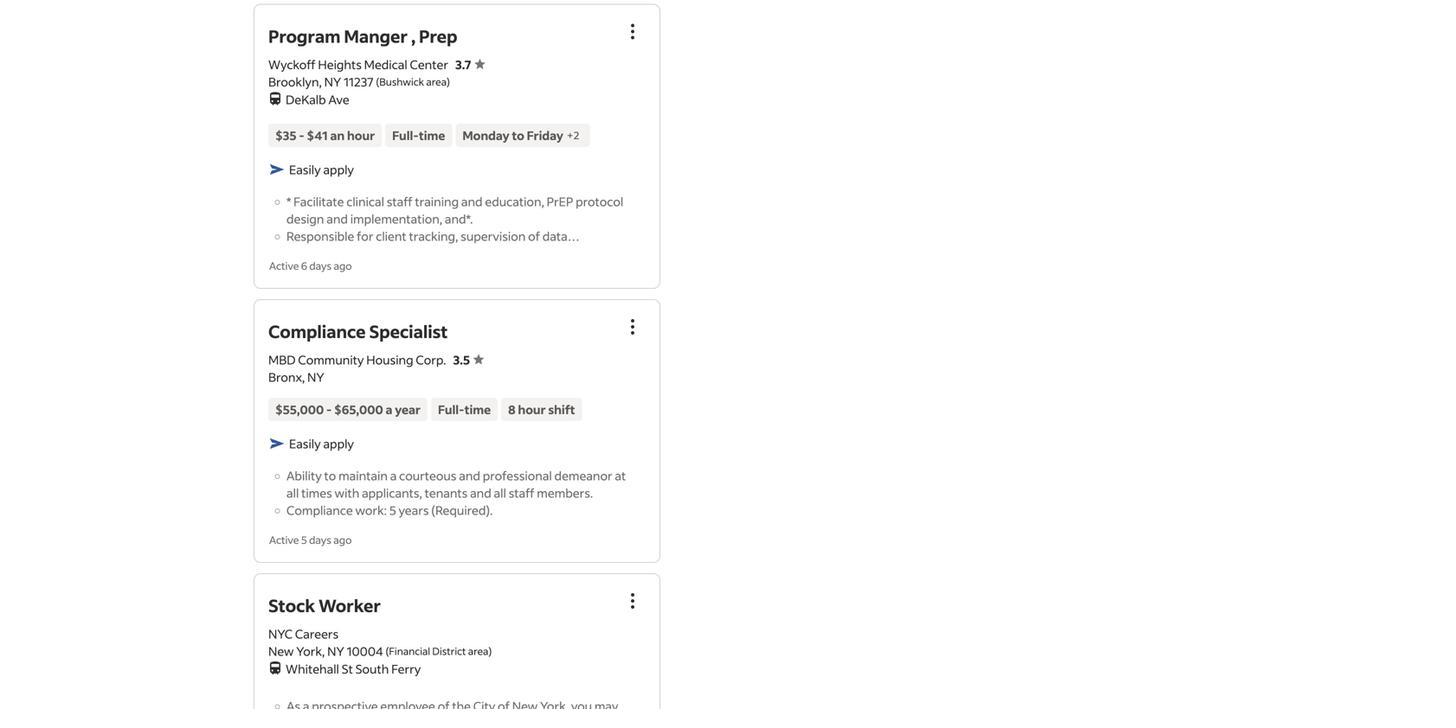 Task type: vqa. For each thing, say whether or not it's contained in the screenshot.
NOT INTERESTED icon at right top
no



Task type: describe. For each thing, give the bounding box(es) containing it.
,
[[411, 24, 416, 47]]

compliance specialist
[[268, 320, 448, 343]]

careers
[[295, 627, 339, 642]]

3.5 out of five stars rating image
[[453, 352, 484, 368]]

york,
[[296, 644, 325, 660]]

courteous
[[399, 468, 457, 484]]

training
[[415, 194, 459, 209]]

work:
[[355, 503, 387, 519]]

(required).
[[431, 503, 493, 519]]

easily for program
[[289, 162, 321, 177]]

facilitate
[[294, 194, 344, 209]]

and*.
[[445, 211, 473, 227]]

housing
[[366, 352, 413, 368]]

6
[[301, 259, 307, 273]]

apply for program
[[323, 162, 354, 177]]

wyckoff
[[268, 57, 316, 72]]

for
[[357, 228, 374, 244]]

applicants,
[[362, 486, 422, 501]]

$35 - $41 an hour
[[275, 127, 375, 143]]

maintain
[[339, 468, 388, 484]]

time for manger
[[419, 127, 445, 143]]

a for maintain
[[390, 468, 397, 484]]

2 all from the left
[[494, 486, 506, 501]]

years
[[399, 503, 429, 519]]

professional
[[483, 468, 552, 484]]

prep
[[419, 24, 457, 47]]

* facilitate clinical staff training and education, prep protocol design and implementation, and*. responsible for client tracking, supervision of data…
[[287, 194, 624, 244]]

shift
[[548, 402, 575, 418]]

and up 'tenants'
[[459, 468, 480, 484]]

active for compliance specialist
[[269, 534, 299, 547]]

client
[[376, 228, 407, 244]]

- for compliance
[[326, 402, 332, 418]]

$55,000
[[275, 402, 324, 418]]

active for program manger , prep
[[269, 259, 299, 273]]

area inside brooklyn, ny 11237 ( bushwick area )
[[426, 75, 447, 88]]

mbd community housing corp.
[[268, 352, 446, 368]]

whitehall st south ferry
[[286, 662, 421, 678]]

at
[[615, 468, 626, 484]]

full- for manger
[[392, 127, 419, 143]]

medical
[[364, 57, 407, 72]]

year
[[395, 402, 421, 418]]

$55,000 - $65,000 a year
[[275, 402, 421, 418]]

corp.
[[416, 352, 446, 368]]

11237
[[344, 74, 374, 89]]

and up and*.
[[461, 194, 483, 209]]

data…
[[543, 228, 580, 244]]

with
[[335, 486, 360, 501]]

stock worker button
[[268, 595, 381, 617]]

brooklyn,
[[268, 74, 322, 89]]

mbd
[[268, 352, 296, 368]]

easily apply for compliance
[[289, 436, 354, 452]]

*
[[287, 194, 291, 209]]

staff inside * facilitate clinical staff training and education, prep protocol design and implementation, and*. responsible for client tracking, supervision of data…
[[387, 194, 413, 209]]

specialist
[[369, 320, 448, 343]]

members.
[[537, 486, 593, 501]]

ny for bronx,
[[307, 370, 324, 385]]

program manger , prep
[[268, 24, 457, 47]]

active 6 days ago
[[269, 259, 352, 273]]

days for program
[[309, 259, 332, 273]]

supervision
[[461, 228, 526, 244]]

( inside brooklyn, ny 11237 ( bushwick area )
[[376, 75, 379, 88]]

staff inside ability to maintain a courteous and professional demeanor at all times with applicants, tenants and all staff members. compliance work: 5 years (required).
[[509, 486, 535, 501]]

heights
[[318, 57, 362, 72]]

design
[[287, 211, 324, 227]]

whitehall
[[286, 662, 339, 678]]

brooklyn, ny 11237 ( bushwick area )
[[268, 74, 450, 89]]

8 hour shift
[[508, 402, 575, 418]]

and up (required).
[[470, 486, 492, 501]]

an
[[330, 127, 345, 143]]

ability
[[287, 468, 322, 484]]

compliance inside ability to maintain a courteous and professional demeanor at all times with applicants, tenants and all staff members. compliance work: 5 years (required).
[[287, 503, 353, 519]]

south
[[355, 662, 389, 678]]

tenants
[[425, 486, 468, 501]]

transit information image for dekalb ave
[[268, 89, 282, 105]]

1 vertical spatial hour
[[518, 402, 546, 418]]

compliance specialist button
[[268, 320, 448, 343]]

$41
[[307, 127, 328, 143]]

job actions for compliance specialist is collapsed image
[[622, 317, 643, 338]]

implementation,
[[350, 211, 442, 227]]

district
[[432, 645, 466, 658]]

ave
[[329, 92, 349, 107]]

tracking,
[[409, 228, 458, 244]]

2
[[574, 128, 580, 142]]

nyc careers new york, ny 10004 ( financial district area )
[[268, 627, 492, 660]]

stock worker
[[268, 595, 381, 617]]

10004
[[347, 644, 383, 660]]

protocol
[[576, 194, 624, 209]]

monday to friday + 2
[[463, 127, 580, 143]]

to for monday
[[512, 127, 525, 143]]

friday
[[527, 127, 564, 143]]

new
[[268, 644, 294, 660]]

monday
[[463, 127, 510, 143]]

$65,000
[[334, 402, 383, 418]]



Task type: locate. For each thing, give the bounding box(es) containing it.
1 horizontal spatial area
[[468, 645, 489, 658]]

full-time down bushwick
[[392, 127, 445, 143]]

days
[[309, 259, 332, 273], [309, 534, 331, 547]]

program
[[268, 24, 341, 47]]

1 horizontal spatial to
[[512, 127, 525, 143]]

1 horizontal spatial full-
[[438, 402, 465, 418]]

2 apply from the top
[[323, 436, 354, 452]]

hour right an
[[347, 127, 375, 143]]

bronx, ny
[[268, 370, 324, 385]]

apply down $55,000 - $65,000 a year
[[323, 436, 354, 452]]

job actions for stock worker is collapsed image
[[622, 591, 643, 612]]

1 active from the top
[[269, 259, 299, 273]]

worker
[[319, 595, 381, 617]]

of
[[528, 228, 540, 244]]

staff up implementation,
[[387, 194, 413, 209]]

easily up the ability
[[289, 436, 321, 452]]

prep
[[547, 194, 573, 209]]

ny inside nyc careers new york, ny 10004 ( financial district area )
[[327, 644, 344, 660]]

full-time for specialist
[[438, 402, 491, 418]]

) inside brooklyn, ny 11237 ( bushwick area )
[[447, 75, 450, 88]]

ability to maintain a courteous and professional demeanor at all times with applicants, tenants and all staff members. compliance work: 5 years (required).
[[287, 468, 626, 519]]

1 vertical spatial 5
[[301, 534, 307, 547]]

all down professional
[[494, 486, 506, 501]]

staff down professional
[[509, 486, 535, 501]]

1 vertical spatial staff
[[509, 486, 535, 501]]

-
[[299, 127, 304, 143], [326, 402, 332, 418]]

0 horizontal spatial full-
[[392, 127, 419, 143]]

2 days from the top
[[309, 534, 331, 547]]

full- right year
[[438, 402, 465, 418]]

- right $55,000
[[326, 402, 332, 418]]

0 vertical spatial time
[[419, 127, 445, 143]]

days down times
[[309, 534, 331, 547]]

easily for compliance
[[289, 436, 321, 452]]

0 vertical spatial a
[[386, 402, 393, 418]]

clinical
[[346, 194, 384, 209]]

0 horizontal spatial staff
[[387, 194, 413, 209]]

0 horizontal spatial to
[[324, 468, 336, 484]]

1 vertical spatial time
[[465, 402, 491, 418]]

5 down times
[[301, 534, 307, 547]]

1 easily from the top
[[289, 162, 321, 177]]

education,
[[485, 194, 544, 209]]

dekalb ave
[[286, 92, 349, 107]]

1 vertical spatial active
[[269, 534, 299, 547]]

area right district
[[468, 645, 489, 658]]

3.5
[[453, 352, 470, 368]]

0 horizontal spatial 5
[[301, 534, 307, 547]]

1 horizontal spatial )
[[489, 645, 492, 658]]

full-time left 8
[[438, 402, 491, 418]]

transit information image left dekalb
[[268, 89, 282, 105]]

st
[[342, 662, 353, 678]]

apply for compliance
[[323, 436, 354, 452]]

1 vertical spatial area
[[468, 645, 489, 658]]

to up times
[[324, 468, 336, 484]]

2 ago from the top
[[334, 534, 352, 547]]

manger
[[344, 24, 408, 47]]

easily up 'facilitate'
[[289, 162, 321, 177]]

full- down bushwick
[[392, 127, 419, 143]]

( right 10004
[[386, 645, 389, 658]]

easily apply for program
[[289, 162, 354, 177]]

bushwick
[[379, 75, 424, 88]]

0 horizontal spatial (
[[376, 75, 379, 88]]

0 vertical spatial full-time
[[392, 127, 445, 143]]

apply down an
[[323, 162, 354, 177]]

days right 6
[[309, 259, 332, 273]]

1 all from the left
[[287, 486, 299, 501]]

1 vertical spatial to
[[324, 468, 336, 484]]

0 horizontal spatial hour
[[347, 127, 375, 143]]

1 vertical spatial full-time
[[438, 402, 491, 418]]

ago for compliance
[[334, 534, 352, 547]]

to inside ability to maintain a courteous and professional demeanor at all times with applicants, tenants and all staff members. compliance work: 5 years (required).
[[324, 468, 336, 484]]

0 vertical spatial area
[[426, 75, 447, 88]]

0 horizontal spatial all
[[287, 486, 299, 501]]

all
[[287, 486, 299, 501], [494, 486, 506, 501]]

0 horizontal spatial )
[[447, 75, 450, 88]]

1 horizontal spatial 5
[[389, 503, 396, 519]]

+
[[567, 128, 574, 142]]

1 vertical spatial -
[[326, 402, 332, 418]]

5 inside ability to maintain a courteous and professional demeanor at all times with applicants, tenants and all staff members. compliance work: 5 years (required).
[[389, 503, 396, 519]]

easily apply
[[289, 162, 354, 177], [289, 436, 354, 452]]

community
[[298, 352, 364, 368]]

) right district
[[489, 645, 492, 658]]

ago down with at bottom
[[334, 534, 352, 547]]

nyc
[[268, 627, 293, 642]]

1 horizontal spatial staff
[[509, 486, 535, 501]]

financial
[[389, 645, 430, 658]]

all down the ability
[[287, 486, 299, 501]]

1 horizontal spatial all
[[494, 486, 506, 501]]

2 easily apply from the top
[[289, 436, 354, 452]]

area down center in the left top of the page
[[426, 75, 447, 88]]

2 active from the top
[[269, 534, 299, 547]]

days for compliance
[[309, 534, 331, 547]]

2 vertical spatial ny
[[327, 644, 344, 660]]

1 vertical spatial transit information image
[[268, 659, 282, 675]]

2 easily from the top
[[289, 436, 321, 452]]

5 down applicants,
[[389, 503, 396, 519]]

ago
[[334, 259, 352, 273], [334, 534, 352, 547]]

1 ago from the top
[[334, 259, 352, 273]]

0 vertical spatial easily apply
[[289, 162, 354, 177]]

0 vertical spatial easily
[[289, 162, 321, 177]]

a for $65,000
[[386, 402, 393, 418]]

ny down community in the left of the page
[[307, 370, 324, 385]]

ny up 'st'
[[327, 644, 344, 660]]

1 vertical spatial )
[[489, 645, 492, 658]]

job actions for program manger , prep is collapsed image
[[622, 21, 643, 42]]

area inside nyc careers new york, ny 10004 ( financial district area )
[[468, 645, 489, 658]]

easily apply up the ability
[[289, 436, 354, 452]]

time for specialist
[[465, 402, 491, 418]]

0 vertical spatial staff
[[387, 194, 413, 209]]

0 vertical spatial -
[[299, 127, 304, 143]]

time left monday at the top left of the page
[[419, 127, 445, 143]]

1 vertical spatial easily apply
[[289, 436, 354, 452]]

bronx,
[[268, 370, 305, 385]]

) inside nyc careers new york, ny 10004 ( financial district area )
[[489, 645, 492, 658]]

1 vertical spatial ago
[[334, 534, 352, 547]]

1 horizontal spatial hour
[[518, 402, 546, 418]]

0 vertical spatial hour
[[347, 127, 375, 143]]

area
[[426, 75, 447, 88], [468, 645, 489, 658]]

0 vertical spatial active
[[269, 259, 299, 273]]

1 horizontal spatial (
[[386, 645, 389, 658]]

times
[[301, 486, 332, 501]]

1 vertical spatial easily
[[289, 436, 321, 452]]

easily
[[289, 162, 321, 177], [289, 436, 321, 452]]

to left friday
[[512, 127, 525, 143]]

1 days from the top
[[309, 259, 332, 273]]

0 vertical spatial days
[[309, 259, 332, 273]]

( right 11237
[[376, 75, 379, 88]]

to
[[512, 127, 525, 143], [324, 468, 336, 484]]

active up stock at the left of the page
[[269, 534, 299, 547]]

1 transit information image from the top
[[268, 89, 282, 105]]

a left year
[[386, 402, 393, 418]]

active left 6
[[269, 259, 299, 273]]

transit information image down nyc
[[268, 659, 282, 675]]

0 horizontal spatial -
[[299, 127, 304, 143]]

1 vertical spatial apply
[[323, 436, 354, 452]]

- left "$41"
[[299, 127, 304, 143]]

transit information image for whitehall st south ferry
[[268, 659, 282, 675]]

compliance
[[268, 320, 366, 343], [287, 503, 353, 519]]

to for ability
[[324, 468, 336, 484]]

1 vertical spatial full-
[[438, 402, 465, 418]]

ago for program
[[334, 259, 352, 273]]

ny down 'heights'
[[324, 74, 341, 89]]

0 vertical spatial apply
[[323, 162, 354, 177]]

ny
[[324, 74, 341, 89], [307, 370, 324, 385], [327, 644, 344, 660]]

wyckoff heights medical center
[[268, 57, 448, 72]]

and
[[461, 194, 483, 209], [327, 211, 348, 227], [459, 468, 480, 484], [470, 486, 492, 501]]

a up applicants,
[[390, 468, 397, 484]]

full- for specialist
[[438, 402, 465, 418]]

1 horizontal spatial time
[[465, 402, 491, 418]]

a inside ability to maintain a courteous and professional demeanor at all times with applicants, tenants and all staff members. compliance work: 5 years (required).
[[390, 468, 397, 484]]

1 vertical spatial a
[[390, 468, 397, 484]]

8
[[508, 402, 516, 418]]

stock
[[268, 595, 315, 617]]

apply
[[323, 162, 354, 177], [323, 436, 354, 452]]

1 vertical spatial ny
[[307, 370, 324, 385]]

3.7 out of five stars rating image
[[455, 57, 485, 72]]

dekalb
[[286, 92, 326, 107]]

1 apply from the top
[[323, 162, 354, 177]]

0 vertical spatial (
[[376, 75, 379, 88]]

transit information image
[[268, 89, 282, 105], [268, 659, 282, 675]]

0 vertical spatial full-
[[392, 127, 419, 143]]

compliance up community in the left of the page
[[268, 320, 366, 343]]

and up responsible
[[327, 211, 348, 227]]

$35
[[275, 127, 297, 143]]

1 vertical spatial compliance
[[287, 503, 353, 519]]

active 5 days ago
[[269, 534, 352, 547]]

1 vertical spatial days
[[309, 534, 331, 547]]

full-time
[[392, 127, 445, 143], [438, 402, 491, 418]]

2 transit information image from the top
[[268, 659, 282, 675]]

3.7
[[455, 57, 471, 72]]

0 vertical spatial ny
[[324, 74, 341, 89]]

)
[[447, 75, 450, 88], [489, 645, 492, 658]]

ny for brooklyn,
[[324, 74, 341, 89]]

0 vertical spatial 5
[[389, 503, 396, 519]]

ago down responsible
[[334, 259, 352, 273]]

1 horizontal spatial -
[[326, 402, 332, 418]]

a
[[386, 402, 393, 418], [390, 468, 397, 484]]

5
[[389, 503, 396, 519], [301, 534, 307, 547]]

hour right 8
[[518, 402, 546, 418]]

active
[[269, 259, 299, 273], [269, 534, 299, 547]]

full-time for manger
[[392, 127, 445, 143]]

- for program
[[299, 127, 304, 143]]

0 vertical spatial compliance
[[268, 320, 366, 343]]

0 vertical spatial transit information image
[[268, 89, 282, 105]]

program manger , prep button
[[268, 24, 457, 47]]

0 horizontal spatial area
[[426, 75, 447, 88]]

easily apply up 'facilitate'
[[289, 162, 354, 177]]

ferry
[[391, 662, 421, 678]]

0 vertical spatial ago
[[334, 259, 352, 273]]

0 vertical spatial )
[[447, 75, 450, 88]]

(
[[376, 75, 379, 88], [386, 645, 389, 658]]

demeanor
[[555, 468, 613, 484]]

compliance down times
[[287, 503, 353, 519]]

responsible
[[287, 228, 354, 244]]

1 easily apply from the top
[[289, 162, 354, 177]]

0 horizontal spatial time
[[419, 127, 445, 143]]

) down center in the left top of the page
[[447, 75, 450, 88]]

( inside nyc careers new york, ny 10004 ( financial district area )
[[386, 645, 389, 658]]

0 vertical spatial to
[[512, 127, 525, 143]]

time
[[419, 127, 445, 143], [465, 402, 491, 418]]

center
[[410, 57, 448, 72]]

time left 8
[[465, 402, 491, 418]]

1 vertical spatial (
[[386, 645, 389, 658]]



